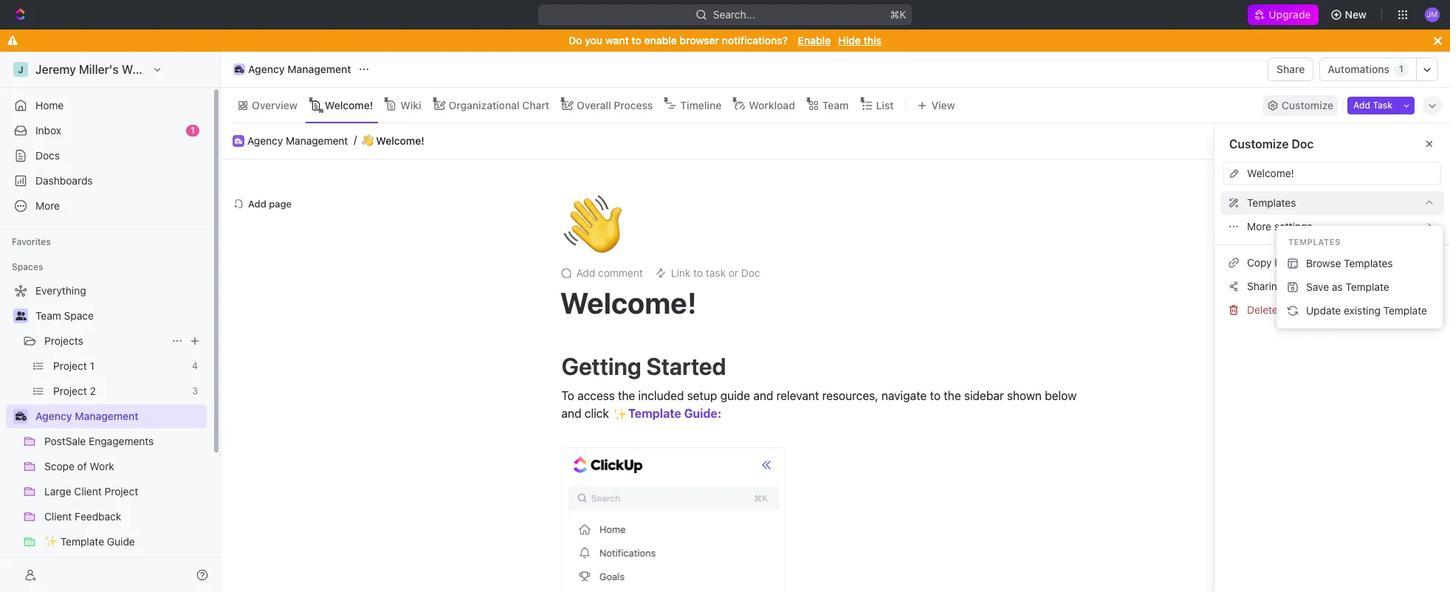 Task type: locate. For each thing, give the bounding box(es) containing it.
1 horizontal spatial to
[[930, 389, 941, 402]]

list
[[876, 99, 894, 111]]

team right 'user group' image
[[35, 309, 61, 322]]

0 horizontal spatial to
[[632, 34, 642, 47]]

enable
[[798, 34, 831, 47]]

add left the comment
[[576, 267, 595, 279]]

management for the bottommost agency management link
[[75, 410, 139, 422]]

update existing template button
[[1283, 299, 1437, 323]]

template for update existing template
[[1384, 304, 1427, 317]]

business time image
[[235, 138, 242, 144]]

the up ✨
[[618, 389, 635, 402]]

want
[[605, 34, 629, 47]]

add for add task
[[1354, 99, 1371, 110]]

2 vertical spatial add
[[576, 267, 595, 279]]

1 vertical spatial share
[[1289, 134, 1317, 147]]

browser
[[680, 34, 719, 47]]

1 horizontal spatial and
[[753, 389, 773, 402]]

the
[[618, 389, 635, 402], [944, 389, 961, 402]]

to inside to access the included setup guide and relevant resources, navigate to the sidebar shown below and click
[[930, 389, 941, 402]]

add
[[1354, 99, 1371, 110], [248, 198, 266, 209], [576, 267, 595, 279]]

2 the from the left
[[944, 389, 961, 402]]

0 horizontal spatial business time image
[[15, 412, 26, 421]]

1 horizontal spatial team
[[823, 99, 849, 111]]

team inside tree
[[35, 309, 61, 322]]

sidebar
[[964, 389, 1004, 402]]

and down to
[[562, 407, 582, 420]]

agency
[[248, 63, 285, 75], [247, 134, 283, 147], [35, 410, 72, 422]]

customize left doc
[[1230, 137, 1289, 151]]

tree containing team space
[[6, 279, 207, 592]]

templates up the browse
[[1289, 237, 1341, 247]]

customize for customize doc
[[1230, 137, 1289, 151]]

agency management link
[[230, 61, 355, 78], [247, 134, 348, 147], [35, 405, 204, 428]]

0 vertical spatial business time image
[[235, 66, 244, 73]]

overall
[[577, 99, 611, 111]]

team space link
[[35, 304, 204, 328]]

agency management
[[248, 63, 351, 75], [247, 134, 348, 147], [35, 410, 139, 422]]

template up the update existing template
[[1346, 281, 1390, 293]]

relevant
[[777, 389, 819, 402]]

0 horizontal spatial team
[[35, 309, 61, 322]]

0 vertical spatial add
[[1354, 99, 1371, 110]]

inbox
[[35, 124, 61, 137]]

projects
[[44, 335, 83, 347]]

1 vertical spatial add
[[248, 198, 266, 209]]

customize inside button
[[1282, 99, 1334, 111]]

home link
[[6, 94, 207, 117]]

1 horizontal spatial the
[[944, 389, 961, 402]]

2 vertical spatial agency
[[35, 410, 72, 422]]

1 vertical spatial customize
[[1230, 137, 1289, 151]]

1 vertical spatial management
[[286, 134, 348, 147]]

0 horizontal spatial add
[[248, 198, 266, 209]]

started
[[647, 352, 726, 380]]

included
[[638, 389, 684, 402]]

navigate
[[882, 389, 927, 402]]

1 vertical spatial to
[[930, 389, 941, 402]]

permissions
[[1297, 280, 1354, 292]]

to right want
[[632, 34, 642, 47]]

docs
[[35, 149, 60, 162]]

team space
[[35, 309, 94, 322]]

1 the from the left
[[618, 389, 635, 402]]

favorites button
[[6, 233, 57, 251]]

customize
[[1282, 99, 1334, 111], [1230, 137, 1289, 151]]

1 vertical spatial team
[[35, 309, 61, 322]]

welcome!
[[325, 99, 373, 111], [376, 134, 424, 147], [1247, 167, 1294, 179], [560, 285, 697, 320]]

1 horizontal spatial business time image
[[235, 66, 244, 73]]

share down customize button
[[1289, 134, 1317, 147]]

team left list link
[[823, 99, 849, 111]]

2 horizontal spatial add
[[1354, 99, 1371, 110]]

template inside ✨ template guide:
[[628, 407, 681, 420]]

add for add page
[[248, 198, 266, 209]]

this
[[864, 34, 882, 47]]

share up customize button
[[1277, 63, 1305, 75]]

to access the included setup guide and relevant resources, navigate to the sidebar shown below and click
[[562, 389, 1080, 420]]

0 horizontal spatial 1
[[191, 125, 195, 136]]

process
[[614, 99, 653, 111]]

templates button
[[1224, 191, 1442, 215]]

0 vertical spatial to
[[632, 34, 642, 47]]

agency management inside tree
[[35, 410, 139, 422]]

add left task
[[1354, 99, 1371, 110]]

2 vertical spatial template
[[628, 407, 681, 420]]

1 horizontal spatial add
[[576, 267, 595, 279]]

getting
[[562, 352, 642, 380]]

share
[[1277, 63, 1305, 75], [1289, 134, 1317, 147]]

hide
[[838, 34, 861, 47]]

0 vertical spatial 1
[[1400, 64, 1404, 75]]

0 vertical spatial agency management link
[[230, 61, 355, 78]]

the left sidebar
[[944, 389, 961, 402]]

overall process
[[577, 99, 653, 111]]

template inside "button"
[[1384, 304, 1427, 317]]

and right guide
[[753, 389, 773, 402]]

0 vertical spatial team
[[823, 99, 849, 111]]

as
[[1332, 281, 1343, 293]]

template inside button
[[1346, 281, 1390, 293]]

1 vertical spatial business time image
[[15, 412, 26, 421]]

2 vertical spatial agency management
[[35, 410, 139, 422]]

spaces
[[12, 261, 43, 273]]

1 vertical spatial template
[[1384, 304, 1427, 317]]

1 vertical spatial agency management link
[[247, 134, 348, 147]]

projects link
[[44, 329, 165, 353]]

welcome! up 👋 on the top of page
[[325, 99, 373, 111]]

0 vertical spatial management
[[287, 63, 351, 75]]

customize down "share" button
[[1282, 99, 1334, 111]]

organizational
[[449, 99, 520, 111]]

automations
[[1328, 63, 1390, 75]]

0 horizontal spatial the
[[618, 389, 635, 402]]

upgrade link
[[1248, 4, 1319, 25]]

welcome! down the comment
[[560, 285, 697, 320]]

0 vertical spatial customize
[[1282, 99, 1334, 111]]

delete
[[1247, 303, 1278, 316]]

add left page
[[248, 198, 266, 209]]

templates up more settings
[[1247, 196, 1296, 209]]

add task button
[[1348, 96, 1399, 114]]

customize doc
[[1230, 137, 1314, 151]]

tree
[[6, 279, 207, 592]]

1 vertical spatial and
[[562, 407, 582, 420]]

0 vertical spatial and
[[753, 389, 773, 402]]

more settings
[[1247, 220, 1313, 233]]

more settings button
[[1224, 215, 1442, 239]]

1 vertical spatial 1
[[191, 125, 195, 136]]

👋 welcome!
[[362, 134, 424, 147]]

1 vertical spatial templates
[[1289, 237, 1341, 247]]

enable
[[644, 34, 677, 47]]

sharing
[[1247, 280, 1284, 292]]

0 vertical spatial templates
[[1247, 196, 1296, 209]]

business time image
[[235, 66, 244, 73], [15, 412, 26, 421]]

workload link
[[746, 95, 795, 116]]

wiki
[[400, 99, 421, 111]]

template
[[1346, 281, 1390, 293], [1384, 304, 1427, 317], [628, 407, 681, 420]]

delete view button
[[1224, 298, 1442, 322]]

getting started
[[562, 352, 726, 380]]

management inside tree
[[75, 410, 139, 422]]

&
[[1287, 280, 1294, 292]]

template down 'included'
[[628, 407, 681, 420]]

copy
[[1247, 256, 1272, 269]]

list link
[[873, 95, 894, 116]]

add for add comment
[[576, 267, 595, 279]]

space
[[64, 309, 94, 322]]

doc
[[1292, 137, 1314, 151]]

business time image inside agency management link
[[235, 66, 244, 73]]

dashboards link
[[6, 169, 207, 193]]

✨ template guide:
[[613, 407, 722, 422]]

save as template button
[[1283, 275, 1437, 299]]

template right the "existing"
[[1384, 304, 1427, 317]]

templates up save as template button
[[1344, 257, 1393, 270]]

add inside button
[[1354, 99, 1371, 110]]

save
[[1306, 281, 1329, 293]]

0 vertical spatial template
[[1346, 281, 1390, 293]]

to right the navigate
[[930, 389, 941, 402]]

1 vertical spatial agency management
[[247, 134, 348, 147]]

dashboards
[[35, 174, 93, 187]]

to
[[632, 34, 642, 47], [930, 389, 941, 402]]

team
[[823, 99, 849, 111], [35, 309, 61, 322]]

2 vertical spatial management
[[75, 410, 139, 422]]

templates
[[1247, 196, 1296, 209], [1289, 237, 1341, 247], [1344, 257, 1393, 270]]

browse templates button
[[1283, 252, 1437, 275]]

chart
[[522, 99, 550, 111]]

0 vertical spatial share
[[1277, 63, 1305, 75]]



Task type: describe. For each thing, give the bounding box(es) containing it.
do you want to enable browser notifications? enable hide this
[[569, 34, 882, 47]]

browse templates
[[1306, 257, 1393, 270]]

browse
[[1306, 257, 1341, 270]]

new button
[[1325, 3, 1376, 27]]

timeline link
[[677, 95, 722, 116]]

search...
[[713, 8, 755, 21]]

workload
[[749, 99, 795, 111]]

templates inside dropdown button
[[1247, 196, 1296, 209]]

⌘k
[[890, 8, 906, 21]]

0 vertical spatial agency
[[248, 63, 285, 75]]

1 inside 'sidebar' navigation
[[191, 125, 195, 136]]

update existing template
[[1306, 304, 1427, 317]]

access
[[578, 389, 615, 402]]

sidebar navigation
[[0, 52, 221, 592]]

update
[[1306, 304, 1341, 317]]

notifications?
[[722, 34, 788, 47]]

overall process link
[[574, 95, 653, 116]]

delete view
[[1247, 303, 1303, 316]]

2 vertical spatial agency management link
[[35, 405, 204, 428]]

resources,
[[822, 389, 879, 402]]

guide
[[721, 389, 750, 402]]

team for team
[[823, 99, 849, 111]]

existing
[[1344, 304, 1381, 317]]

add task
[[1354, 99, 1393, 110]]

1 vertical spatial agency
[[247, 134, 283, 147]]

add page
[[248, 198, 292, 209]]

user group image
[[15, 312, 26, 321]]

customize for customize
[[1282, 99, 1334, 111]]

👋
[[362, 135, 374, 147]]

agency management for the bottommost agency management link
[[35, 410, 139, 422]]

copy link button
[[1224, 251, 1442, 275]]

comment
[[598, 267, 643, 279]]

save as template
[[1306, 281, 1390, 293]]

welcome! right 👋 on the top of page
[[376, 134, 424, 147]]

favorites
[[12, 236, 51, 247]]

new
[[1345, 8, 1367, 21]]

✨
[[613, 408, 628, 422]]

share inside button
[[1277, 63, 1305, 75]]

to
[[562, 389, 574, 402]]

you
[[585, 34, 603, 47]]

add comment
[[576, 267, 643, 279]]

customize button
[[1263, 95, 1338, 116]]

organizational chart
[[449, 99, 550, 111]]

do
[[569, 34, 582, 47]]

welcome! down the customize doc
[[1247, 167, 1294, 179]]

team link
[[820, 95, 849, 116]]

agency management for the middle agency management link
[[247, 134, 348, 147]]

share button
[[1268, 58, 1314, 81]]

1 horizontal spatial 1
[[1400, 64, 1404, 75]]

task
[[1373, 99, 1393, 110]]

wiki link
[[397, 95, 421, 116]]

0 horizontal spatial and
[[562, 407, 582, 420]]

link
[[1275, 256, 1291, 269]]

page
[[269, 198, 292, 209]]

tree inside 'sidebar' navigation
[[6, 279, 207, 592]]

business time image inside tree
[[15, 412, 26, 421]]

sharing & permissions button
[[1224, 275, 1442, 298]]

welcome! link
[[322, 95, 373, 116]]

sharing & permissions
[[1247, 280, 1354, 292]]

agency inside 'sidebar' navigation
[[35, 410, 72, 422]]

settings
[[1275, 220, 1313, 233]]

click
[[585, 407, 609, 420]]

overview
[[252, 99, 297, 111]]

view
[[1281, 303, 1303, 316]]

below
[[1045, 389, 1077, 402]]

more
[[1247, 220, 1272, 233]]

team for team space
[[35, 309, 61, 322]]

template for save as template
[[1346, 281, 1390, 293]]

shown
[[1007, 389, 1042, 402]]

management for the middle agency management link
[[286, 134, 348, 147]]

setup
[[687, 389, 717, 402]]

templates button
[[1215, 191, 1450, 215]]

docs link
[[6, 144, 207, 168]]

copy link
[[1247, 256, 1291, 269]]

upgrade
[[1269, 8, 1311, 21]]

home
[[35, 99, 64, 112]]

2 vertical spatial templates
[[1344, 257, 1393, 270]]

organizational chart link
[[446, 95, 550, 116]]

timeline
[[680, 99, 722, 111]]

0 vertical spatial agency management
[[248, 63, 351, 75]]

overview link
[[249, 95, 297, 116]]



Task type: vqa. For each thing, say whether or not it's contained in the screenshot.
tab list
no



